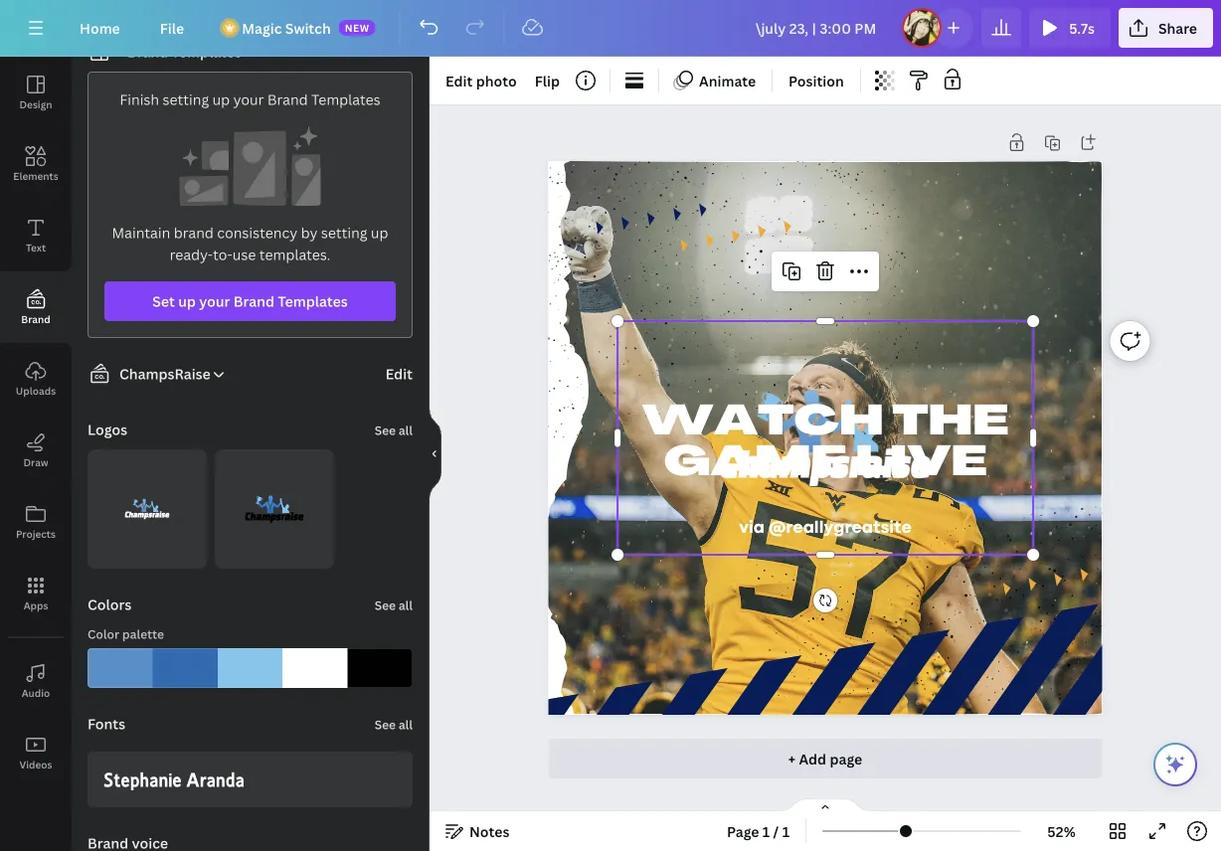 Task type: locate. For each thing, give the bounding box(es) containing it.
brand templates
[[127, 42, 242, 61]]

2 vertical spatial see
[[375, 716, 396, 733]]

0 vertical spatial see all button
[[373, 410, 415, 449]]

up
[[212, 90, 230, 109], [371, 223, 388, 242], [178, 292, 196, 311]]

1 vertical spatial edit
[[385, 364, 413, 383]]

your
[[233, 90, 264, 109], [199, 292, 230, 311]]

2 all from the top
[[399, 597, 413, 614]]

3 see all button from the top
[[373, 704, 415, 744]]

2 vertical spatial templates
[[278, 292, 348, 311]]

design
[[19, 97, 52, 111]]

1 horizontal spatial edit
[[445, 71, 473, 90]]

0 vertical spatial up
[[212, 90, 230, 109]]

brand
[[127, 42, 168, 61], [267, 90, 308, 109], [233, 292, 274, 311], [21, 312, 50, 326]]

1
[[763, 822, 770, 841], [782, 822, 790, 841]]

see all button for fonts
[[373, 704, 415, 744]]

brand down magic switch
[[267, 90, 308, 109]]

show pages image
[[778, 797, 873, 813]]

position
[[789, 71, 844, 90]]

share button
[[1119, 8, 1213, 48]]

all
[[399, 422, 413, 439], [399, 597, 413, 614], [399, 716, 413, 733]]

1 vertical spatial templates
[[311, 90, 380, 109]]

see for fonts
[[375, 716, 396, 733]]

2 vertical spatial up
[[178, 292, 196, 311]]

see all button
[[373, 410, 415, 449], [373, 585, 415, 624], [373, 704, 415, 744]]

0 vertical spatial setting
[[163, 90, 209, 109]]

5.7s
[[1069, 18, 1095, 37]]

0 vertical spatial edit
[[445, 71, 473, 90]]

+ add page
[[788, 749, 862, 768]]

your down to- on the left top of the page
[[199, 292, 230, 311]]

templates.
[[259, 245, 330, 264]]

magic switch
[[242, 18, 331, 37]]

maintain brand consistency by setting up ready-to-use templates.
[[112, 223, 388, 264]]

finish
[[120, 90, 159, 109]]

1 see all button from the top
[[373, 410, 415, 449]]

page 1 / 1
[[727, 822, 790, 841]]

see for logos
[[375, 422, 396, 439]]

2 horizontal spatial up
[[371, 223, 388, 242]]

brand
[[174, 223, 214, 242]]

your down magic
[[233, 90, 264, 109]]

all for fonts
[[399, 716, 413, 733]]

+
[[788, 749, 796, 768]]

3 all from the top
[[399, 716, 413, 733]]

switch
[[285, 18, 331, 37]]

brand up uploads button
[[21, 312, 50, 326]]

setting right by
[[321, 223, 367, 242]]

canva assistant image
[[1163, 753, 1187, 777]]

page
[[830, 749, 862, 768]]

up down brand templates
[[212, 90, 230, 109]]

up right by
[[371, 223, 388, 242]]

edit
[[445, 71, 473, 90], [385, 364, 413, 383]]

templates down templates. at top
[[278, 292, 348, 311]]

0 vertical spatial see all
[[375, 422, 413, 439]]

live
[[855, 444, 987, 486]]

consistency
[[217, 223, 298, 242]]

0 vertical spatial all
[[399, 422, 413, 439]]

1 vertical spatial see all button
[[373, 585, 415, 624]]

2 see from the top
[[375, 597, 396, 614]]

1 horizontal spatial setting
[[321, 223, 367, 242]]

setting inside maintain brand consistency by setting up ready-to-use templates.
[[321, 223, 367, 242]]

see all
[[375, 422, 413, 439], [375, 597, 413, 614], [375, 716, 413, 733]]

by
[[301, 223, 318, 242]]

0 horizontal spatial your
[[199, 292, 230, 311]]

up inside button
[[178, 292, 196, 311]]

notes
[[469, 822, 510, 841]]

edit for edit photo
[[445, 71, 473, 90]]

stephanie
[[103, 768, 182, 790]]

templates inside button
[[278, 292, 348, 311]]

0 horizontal spatial 1
[[763, 822, 770, 841]]

0 vertical spatial your
[[233, 90, 264, 109]]

champsraise
[[119, 364, 211, 383]]

apps
[[23, 599, 48, 612]]

finish setting up your brand templates
[[120, 90, 380, 109]]

setting right finish
[[163, 90, 209, 109]]

side panel tab list
[[0, 57, 72, 789]]

add
[[799, 749, 826, 768]]

via
[[739, 517, 765, 537]]

templates down new
[[311, 90, 380, 109]]

animate
[[699, 71, 756, 90]]

2 vertical spatial all
[[399, 716, 413, 733]]

0 horizontal spatial edit
[[385, 364, 413, 383]]

notes button
[[438, 815, 518, 847]]

1 see all from the top
[[375, 422, 413, 439]]

brand down the use
[[233, 292, 274, 311]]

1 right /
[[782, 822, 790, 841]]

edit inside "dropdown button"
[[445, 71, 473, 90]]

colors
[[88, 595, 132, 614]]

file button
[[144, 8, 200, 48]]

0 horizontal spatial up
[[178, 292, 196, 311]]

3 see all from the top
[[375, 716, 413, 733]]

1 vertical spatial see all
[[375, 597, 413, 614]]

1 all from the top
[[399, 422, 413, 439]]

2 vertical spatial see all
[[375, 716, 413, 733]]

up right 'set'
[[178, 292, 196, 311]]

1 vertical spatial up
[[371, 223, 388, 242]]

see all for colors
[[375, 597, 413, 614]]

set up your brand templates button
[[104, 281, 396, 321]]

watch
[[642, 403, 884, 445]]

1 left /
[[763, 822, 770, 841]]

1 vertical spatial setting
[[321, 223, 367, 242]]

see
[[375, 422, 396, 439], [375, 597, 396, 614], [375, 716, 396, 733]]

1 vertical spatial see
[[375, 597, 396, 614]]

52% button
[[1029, 815, 1094, 847]]

1 vertical spatial your
[[199, 292, 230, 311]]

edit for edit
[[385, 364, 413, 383]]

1 horizontal spatial 1
[[782, 822, 790, 841]]

to-
[[213, 245, 232, 264]]

2 see all from the top
[[375, 597, 413, 614]]

maintain
[[112, 223, 170, 242]]

edit button
[[385, 363, 413, 385]]

edit photo button
[[438, 65, 525, 96]]

templates down "file"
[[172, 42, 242, 61]]

2 see all button from the top
[[373, 585, 415, 624]]

2 vertical spatial see all button
[[373, 704, 415, 744]]

1 vertical spatial all
[[399, 597, 413, 614]]

1 see from the top
[[375, 422, 396, 439]]

1 horizontal spatial up
[[212, 90, 230, 109]]

brand inside side panel tab list
[[21, 312, 50, 326]]

see for colors
[[375, 597, 396, 614]]

setting
[[163, 90, 209, 109], [321, 223, 367, 242]]

aranda
[[186, 768, 244, 790]]

color palette
[[88, 626, 164, 642]]

animate button
[[667, 65, 764, 96]]

2 1 from the left
[[782, 822, 790, 841]]

templates
[[172, 42, 242, 61], [311, 90, 380, 109], [278, 292, 348, 311]]

3 see from the top
[[375, 716, 396, 733]]

0 vertical spatial see
[[375, 422, 396, 439]]



Task type: vqa. For each thing, say whether or not it's contained in the screenshot.
leftmost 1
yes



Task type: describe. For each thing, give the bounding box(es) containing it.
projects
[[16, 527, 56, 540]]

flip
[[535, 71, 560, 90]]

design button
[[0, 57, 72, 128]]

color
[[88, 626, 119, 642]]

text
[[26, 241, 46, 254]]

game
[[664, 444, 847, 486]]

see all button for logos
[[373, 410, 415, 449]]

projects button
[[0, 486, 72, 558]]

magic
[[242, 18, 282, 37]]

edit photo
[[445, 71, 517, 90]]

audio button
[[0, 645, 72, 717]]

all for logos
[[399, 422, 413, 439]]

photo
[[476, 71, 517, 90]]

uploads
[[16, 384, 56, 397]]

set
[[152, 292, 175, 311]]

draw
[[23, 455, 48, 469]]

52%
[[1047, 822, 1076, 841]]

share
[[1158, 18, 1197, 37]]

apps button
[[0, 558, 72, 629]]

+ add page button
[[548, 739, 1102, 779]]

videos button
[[0, 717, 72, 789]]

1 1 from the left
[[763, 822, 770, 841]]

page
[[727, 822, 759, 841]]

logos
[[88, 420, 127, 439]]

watch the game live
[[642, 403, 1009, 486]]

all for colors
[[399, 597, 413, 614]]

elements button
[[0, 128, 72, 200]]

@reallygreatsite
[[769, 517, 912, 537]]

audio
[[22, 686, 50, 700]]

brand button
[[0, 271, 72, 343]]

videos
[[19, 758, 52, 771]]

uploads button
[[0, 343, 72, 415]]

set up your brand templates
[[152, 292, 348, 311]]

stephanie aranda
[[103, 768, 244, 790]]

the
[[892, 403, 1009, 445]]

flip button
[[527, 65, 568, 96]]

fonts
[[88, 714, 125, 733]]

1 horizontal spatial your
[[233, 90, 264, 109]]

home
[[80, 18, 120, 37]]

5.7s button
[[1029, 8, 1111, 48]]

use
[[232, 245, 256, 264]]

0 horizontal spatial setting
[[163, 90, 209, 109]]

stephanie aranda button
[[88, 752, 413, 807]]

champsraise button
[[80, 362, 226, 386]]

new
[[345, 21, 370, 34]]

position button
[[781, 65, 852, 96]]

via @reallygreatsite
[[739, 517, 912, 537]]

main menu bar
[[0, 0, 1221, 57]]

brand down "file"
[[127, 42, 168, 61]]

your inside button
[[199, 292, 230, 311]]

0 vertical spatial templates
[[172, 42, 242, 61]]

/
[[773, 822, 779, 841]]

file
[[160, 18, 184, 37]]

ready-
[[170, 245, 213, 264]]

Design title text field
[[739, 8, 894, 48]]

home link
[[64, 8, 136, 48]]

text button
[[0, 200, 72, 271]]

up inside maintain brand consistency by setting up ready-to-use templates.
[[371, 223, 388, 242]]

palette
[[122, 626, 164, 642]]

elements
[[13, 169, 58, 182]]

see all for logos
[[375, 422, 413, 439]]

see all button for colors
[[373, 585, 415, 624]]

see all for fonts
[[375, 716, 413, 733]]

hide image
[[429, 406, 441, 502]]

draw button
[[0, 415, 72, 486]]



